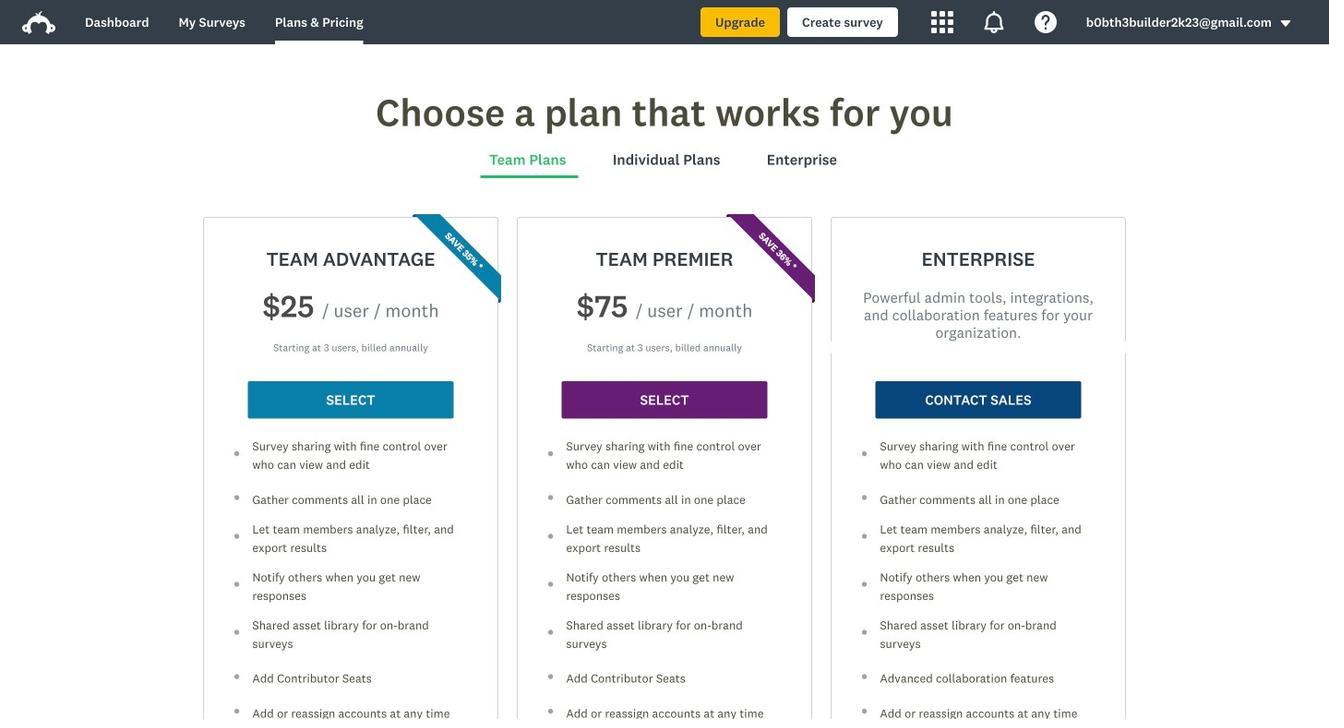 Task type: locate. For each thing, give the bounding box(es) containing it.
0 horizontal spatial products icon image
[[931, 11, 954, 33]]

dropdown arrow image
[[1280, 17, 1293, 30]]

products icon image
[[931, 11, 954, 33], [983, 11, 1005, 33]]

1 horizontal spatial products icon image
[[983, 11, 1005, 33]]

surveymonkey logo image
[[22, 11, 55, 34]]

2 products icon image from the left
[[983, 11, 1005, 33]]



Task type: vqa. For each thing, say whether or not it's contained in the screenshot.
2nd 'Brand logo' from the bottom of the page
no



Task type: describe. For each thing, give the bounding box(es) containing it.
1 products icon image from the left
[[931, 11, 954, 33]]

help icon image
[[1035, 11, 1057, 33]]



